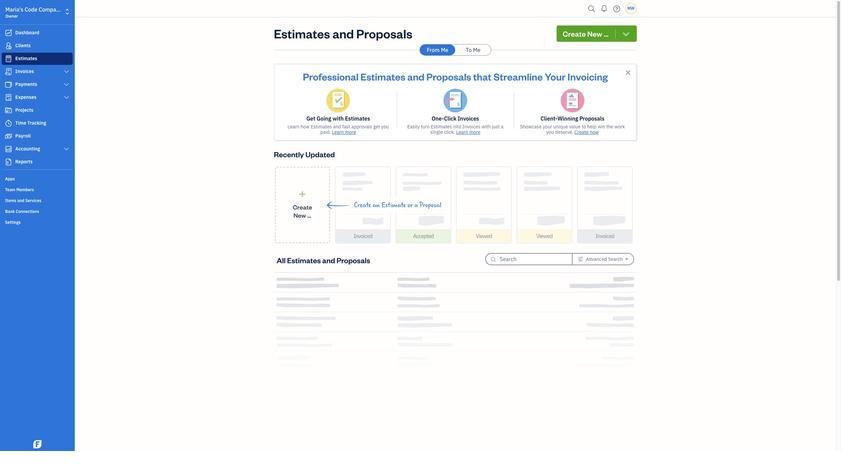 Task type: describe. For each thing, give the bounding box(es) containing it.
showcase your unique value to help win the work you deserve.
[[520, 124, 625, 135]]

all estimates and proposals
[[277, 255, 370, 265]]

project image
[[4, 107, 13, 114]]

winning
[[558, 115, 578, 122]]

deserve.
[[555, 129, 574, 135]]

connections
[[16, 209, 39, 214]]

invoicing
[[568, 70, 608, 83]]

how
[[301, 124, 310, 130]]

you inside learn how estimates and fast approvals get you paid.
[[381, 124, 389, 130]]

maria's code company owner
[[5, 6, 62, 19]]

one-
[[432, 115, 444, 122]]

learn for one-click invoices
[[456, 129, 468, 135]]

to me
[[466, 47, 481, 53]]

advanced search button
[[573, 254, 634, 265]]

expenses
[[15, 94, 36, 100]]

single
[[430, 129, 443, 135]]

recently
[[274, 150, 304, 159]]

payroll link
[[2, 130, 73, 142]]

more for with
[[345, 129, 356, 135]]

with inside easily turn estimates into invoices with just a single click.
[[482, 124, 491, 130]]

estimates inside easily turn estimates into invoices with just a single click.
[[431, 124, 452, 130]]

code
[[25, 6, 37, 13]]

projects link
[[2, 104, 73, 117]]

2 viewed from the left
[[536, 233, 553, 240]]

caretdown image
[[626, 257, 628, 262]]

payment image
[[4, 81, 13, 88]]

streamline
[[494, 70, 543, 83]]

items and services link
[[2, 195, 73, 206]]

click.
[[444, 129, 455, 135]]

2 invoiced from the left
[[596, 233, 615, 240]]

dashboard image
[[4, 30, 13, 36]]

learn inside learn how estimates and fast approvals get you paid.
[[288, 124, 300, 130]]

a inside easily turn estimates into invoices with just a single click.
[[501, 124, 504, 130]]

all
[[277, 255, 286, 265]]

bank connections
[[5, 209, 39, 214]]

to
[[466, 47, 472, 53]]

get
[[373, 124, 380, 130]]

easily
[[407, 124, 420, 130]]

client-winning proposals
[[541, 115, 605, 122]]

1 horizontal spatial create new …
[[563, 29, 609, 38]]

to
[[582, 124, 586, 130]]

professional estimates and proposals that streamline your invoicing
[[303, 70, 608, 83]]

time tracking
[[15, 120, 46, 126]]

payments link
[[2, 79, 73, 91]]

easily turn estimates into invoices with just a single click.
[[407, 124, 504, 135]]

estimates and proposals
[[274, 25, 413, 41]]

mw
[[628, 6, 635, 11]]

settings link
[[2, 217, 73, 227]]

money image
[[4, 133, 13, 140]]

proposal
[[420, 202, 442, 209]]

going
[[317, 115, 331, 122]]

settings image
[[578, 257, 584, 262]]

company
[[39, 6, 62, 13]]

learn for get going with estimates
[[332, 129, 344, 135]]

chevrondown image
[[622, 29, 631, 38]]

value
[[569, 124, 581, 130]]

timer image
[[4, 120, 13, 127]]

0 vertical spatial with
[[333, 115, 344, 122]]

0 horizontal spatial a
[[415, 202, 418, 209]]

chart image
[[4, 146, 13, 153]]

clients link
[[2, 40, 73, 52]]

me for to me
[[473, 47, 481, 53]]

estimates inside estimates link
[[15, 55, 37, 62]]

invoice image
[[4, 68, 13, 75]]

client image
[[4, 42, 13, 49]]

accounting
[[15, 146, 40, 152]]

freshbooks image
[[32, 441, 43, 449]]

plus image
[[299, 191, 306, 198]]

one-click invoices
[[432, 115, 479, 122]]

items
[[5, 198, 16, 203]]

bank connections link
[[2, 206, 73, 217]]

0 vertical spatial new
[[588, 29, 603, 38]]

main element
[[0, 0, 92, 451]]

1 invoiced from the left
[[354, 233, 373, 240]]

unique
[[554, 124, 568, 130]]

team members
[[5, 187, 34, 192]]

tracking
[[27, 120, 46, 126]]

go to help image
[[612, 4, 622, 14]]

payroll
[[15, 133, 31, 139]]

team members link
[[2, 185, 73, 195]]

1 vertical spatial new
[[294, 211, 306, 219]]

search image
[[586, 4, 597, 14]]

1 vertical spatial invoices
[[458, 115, 479, 122]]

estimate image
[[4, 55, 13, 62]]

me for from me
[[441, 47, 449, 53]]

click
[[444, 115, 457, 122]]

bank
[[5, 209, 15, 214]]

win
[[598, 124, 605, 130]]

an
[[373, 202, 380, 209]]

payments
[[15, 81, 37, 87]]

recently updated
[[274, 150, 335, 159]]

apps link
[[2, 174, 73, 184]]

invoices inside invoices link
[[15, 68, 34, 74]]

reports
[[15, 159, 33, 165]]

apps
[[5, 176, 15, 182]]

search
[[608, 256, 623, 262]]

get going with estimates
[[307, 115, 370, 122]]

dashboard link
[[2, 27, 73, 39]]

and inside learn how estimates and fast approvals get you paid.
[[333, 124, 341, 130]]



Task type: locate. For each thing, give the bounding box(es) containing it.
0 horizontal spatial me
[[441, 47, 449, 53]]

more for invoices
[[470, 129, 481, 135]]

0 horizontal spatial viewed
[[476, 233, 492, 240]]

2 vertical spatial invoices
[[463, 124, 481, 130]]

1 horizontal spatial …
[[604, 29, 609, 38]]

0 vertical spatial create new … button
[[557, 25, 637, 42]]

1 horizontal spatial create new … button
[[557, 25, 637, 42]]

2 learn more from the left
[[456, 129, 481, 135]]

create new … button for create an estimate or a proposal
[[275, 167, 330, 243]]

0 vertical spatial chevron large down image
[[63, 69, 70, 74]]

proposals
[[356, 25, 413, 41], [427, 70, 471, 83], [580, 115, 605, 122], [337, 255, 370, 265]]

1 me from the left
[[441, 47, 449, 53]]

you down client-
[[547, 129, 554, 135]]

2 horizontal spatial learn
[[456, 129, 468, 135]]

dashboard
[[15, 30, 39, 36]]

from
[[427, 47, 440, 53]]

chevron large down image down estimates link
[[63, 69, 70, 74]]

1 vertical spatial create new …
[[293, 203, 312, 219]]

learn more for invoices
[[456, 129, 481, 135]]

1 chevron large down image from the top
[[63, 82, 70, 87]]

learn right click.
[[456, 129, 468, 135]]

create
[[563, 29, 586, 38], [575, 129, 589, 135], [354, 202, 371, 209], [293, 203, 312, 211]]

0 vertical spatial chevron large down image
[[63, 82, 70, 87]]

chevron large down image for expenses
[[63, 95, 70, 100]]

learn left how in the left top of the page
[[288, 124, 300, 130]]

1 vertical spatial a
[[415, 202, 418, 209]]

1 horizontal spatial with
[[482, 124, 491, 130]]

learn right paid.
[[332, 129, 344, 135]]

client-winning proposals image
[[561, 89, 585, 113]]

1 horizontal spatial viewed
[[536, 233, 553, 240]]

help
[[587, 124, 597, 130]]

1 horizontal spatial you
[[547, 129, 554, 135]]

0 horizontal spatial learn
[[288, 124, 300, 130]]

with left just
[[482, 124, 491, 130]]

accounting link
[[2, 143, 73, 155]]

you right get
[[381, 124, 389, 130]]

learn more down get going with estimates at the top left of the page
[[332, 129, 356, 135]]

now
[[590, 129, 599, 135]]

showcase
[[520, 124, 542, 130]]

0 horizontal spatial create new …
[[293, 203, 312, 219]]

estimate
[[382, 202, 406, 209]]

0 horizontal spatial …
[[307, 211, 311, 219]]

maria's
[[5, 6, 23, 13]]

0 vertical spatial invoices
[[15, 68, 34, 74]]

1 horizontal spatial learn more
[[456, 129, 481, 135]]

from me link
[[420, 45, 455, 55]]

that
[[473, 70, 492, 83]]

team
[[5, 187, 15, 192]]

one-click invoices image
[[444, 89, 467, 113]]

you
[[381, 124, 389, 130], [547, 129, 554, 135]]

report image
[[4, 159, 13, 166]]

learn more right click.
[[456, 129, 481, 135]]

close image
[[625, 69, 632, 76]]

a right just
[[501, 124, 504, 130]]

more
[[345, 129, 356, 135], [470, 129, 481, 135]]

and inside main element
[[17, 198, 24, 203]]

0 horizontal spatial invoiced
[[354, 233, 373, 240]]

estimates
[[274, 25, 330, 41], [15, 55, 37, 62], [361, 70, 406, 83], [345, 115, 370, 122], [311, 124, 332, 130], [431, 124, 452, 130], [287, 255, 321, 265]]

invoices link
[[2, 66, 73, 78]]

settings
[[5, 220, 21, 225]]

1 vertical spatial create new … button
[[275, 167, 330, 243]]

get
[[307, 115, 316, 122]]

learn more for with
[[332, 129, 356, 135]]

invoices up into
[[458, 115, 479, 122]]

Search text field
[[500, 254, 561, 265]]

services
[[25, 198, 41, 203]]

chevron large down image inside accounting link
[[63, 147, 70, 152]]

items and services
[[5, 198, 41, 203]]

notifications image
[[599, 2, 610, 15]]

a right or in the top of the page
[[415, 202, 418, 209]]

chevron large down image for invoices
[[63, 69, 70, 74]]

0 vertical spatial …
[[604, 29, 609, 38]]

0 horizontal spatial new
[[294, 211, 306, 219]]

chevron large down image down payments link
[[63, 95, 70, 100]]

viewed
[[476, 233, 492, 240], [536, 233, 553, 240]]

with up learn how estimates and fast approvals get you paid.
[[333, 115, 344, 122]]

0 horizontal spatial you
[[381, 124, 389, 130]]

create now
[[575, 129, 599, 135]]

0 horizontal spatial create new … button
[[275, 167, 330, 243]]

create new … down plus image
[[293, 203, 312, 219]]

invoices up payments at top
[[15, 68, 34, 74]]

1 more from the left
[[345, 129, 356, 135]]

chevron large down image
[[63, 69, 70, 74], [63, 147, 70, 152]]

estimates link
[[2, 53, 73, 65]]

estimates inside learn how estimates and fast approvals get you paid.
[[311, 124, 332, 130]]

create new …
[[563, 29, 609, 38], [293, 203, 312, 219]]

advanced search
[[586, 256, 623, 262]]

create new … button
[[557, 25, 637, 42], [275, 167, 330, 243]]

fast
[[342, 124, 350, 130]]

projects
[[15, 107, 33, 113]]

1 viewed from the left
[[476, 233, 492, 240]]

me right the to
[[473, 47, 481, 53]]

1 vertical spatial chevron large down image
[[63, 95, 70, 100]]

client-
[[541, 115, 558, 122]]

2 chevron large down image from the top
[[63, 95, 70, 100]]

1 horizontal spatial learn
[[332, 129, 344, 135]]

0 horizontal spatial with
[[333, 115, 344, 122]]

create an estimate or a proposal
[[354, 202, 442, 209]]

1 vertical spatial chevron large down image
[[63, 147, 70, 152]]

new down search icon
[[588, 29, 603, 38]]

reports link
[[2, 156, 73, 168]]

create new … down search icon
[[563, 29, 609, 38]]

learn
[[288, 124, 300, 130], [332, 129, 344, 135], [456, 129, 468, 135]]

work
[[615, 124, 625, 130]]

your
[[545, 70, 566, 83]]

into
[[453, 124, 462, 130]]

1 horizontal spatial new
[[588, 29, 603, 38]]

invoices right into
[[463, 124, 481, 130]]

invoiced
[[354, 233, 373, 240], [596, 233, 615, 240]]

to me link
[[456, 45, 491, 55]]

1 horizontal spatial me
[[473, 47, 481, 53]]

advanced
[[586, 256, 607, 262]]

turn
[[421, 124, 430, 130]]

professional
[[303, 70, 359, 83]]

0 vertical spatial create new …
[[563, 29, 609, 38]]

expense image
[[4, 94, 13, 101]]

create new … button for estimates and proposals
[[557, 25, 637, 42]]

1 vertical spatial …
[[307, 211, 311, 219]]

chevron large down image for accounting
[[63, 147, 70, 152]]

new down plus image
[[294, 211, 306, 219]]

clients
[[15, 42, 31, 49]]

expenses link
[[2, 91, 73, 104]]

or
[[408, 202, 413, 209]]

invoices inside easily turn estimates into invoices with just a single click.
[[463, 124, 481, 130]]

0 vertical spatial a
[[501, 124, 504, 130]]

0 horizontal spatial more
[[345, 129, 356, 135]]

1 horizontal spatial invoiced
[[596, 233, 615, 240]]

more right into
[[470, 129, 481, 135]]

with
[[333, 115, 344, 122], [482, 124, 491, 130]]

0 horizontal spatial learn more
[[332, 129, 356, 135]]

new
[[588, 29, 603, 38], [294, 211, 306, 219]]

mw button
[[626, 3, 637, 14]]

you inside showcase your unique value to help win the work you deserve.
[[547, 129, 554, 135]]

2 more from the left
[[470, 129, 481, 135]]

1 chevron large down image from the top
[[63, 69, 70, 74]]

1 learn more from the left
[[332, 129, 356, 135]]

from me
[[427, 47, 449, 53]]

me
[[441, 47, 449, 53], [473, 47, 481, 53]]

members
[[16, 187, 34, 192]]

accepted
[[413, 233, 434, 240]]

time tracking link
[[2, 117, 73, 130]]

paid.
[[320, 129, 331, 135]]

chevron large down image for payments
[[63, 82, 70, 87]]

chevron large down image
[[63, 82, 70, 87], [63, 95, 70, 100]]

1 vertical spatial with
[[482, 124, 491, 130]]

me right from
[[441, 47, 449, 53]]

more down get going with estimates at the top left of the page
[[345, 129, 356, 135]]

time
[[15, 120, 26, 126]]

learn how estimates and fast approvals get you paid.
[[288, 124, 389, 135]]

1 horizontal spatial more
[[470, 129, 481, 135]]

get going with estimates image
[[326, 89, 350, 113]]

chevron large down image inside payments link
[[63, 82, 70, 87]]

2 chevron large down image from the top
[[63, 147, 70, 152]]

updated
[[306, 150, 335, 159]]

2 me from the left
[[473, 47, 481, 53]]

chevron large down image down payroll link
[[63, 147, 70, 152]]

the
[[607, 124, 614, 130]]

just
[[492, 124, 500, 130]]

a
[[501, 124, 504, 130], [415, 202, 418, 209]]

chevron large down image up "expenses" link
[[63, 82, 70, 87]]

approvals
[[351, 124, 372, 130]]

1 horizontal spatial a
[[501, 124, 504, 130]]



Task type: vqa. For each thing, say whether or not it's contained in the screenshot.
approvals
yes



